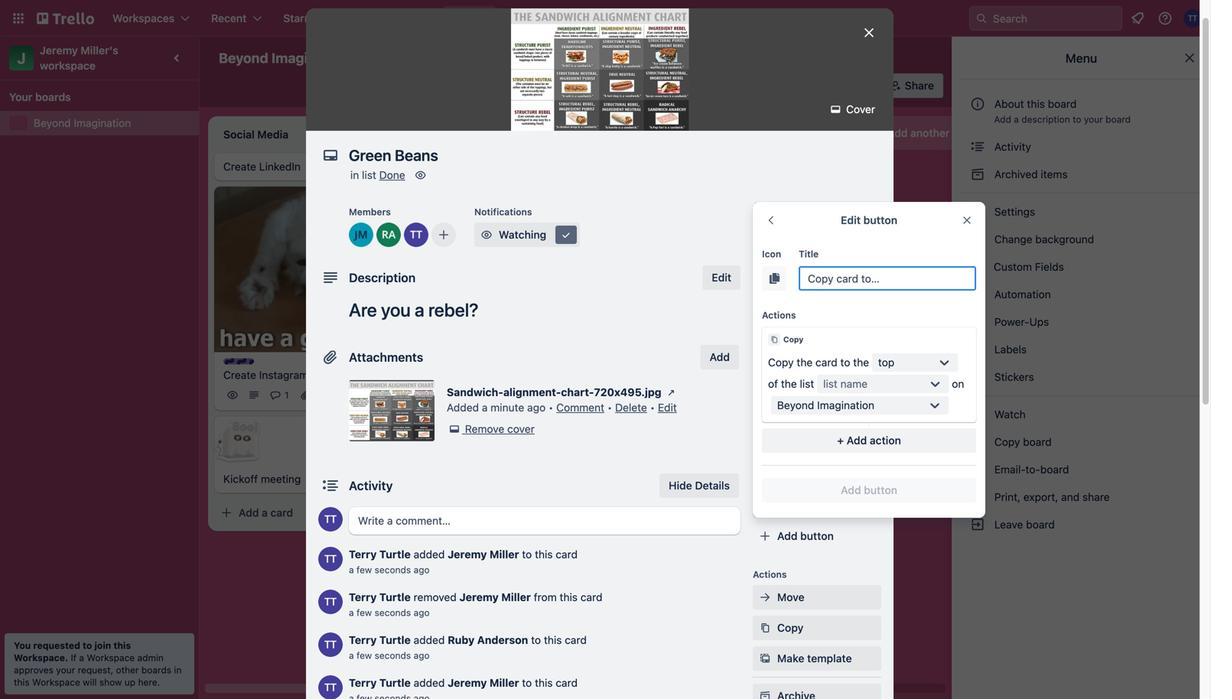 Task type: describe. For each thing, give the bounding box(es) containing it.
email-
[[995, 463, 1026, 476]]

sandwich-
[[447, 386, 504, 399]]

copy the card to the
[[768, 356, 870, 369]]

ago for terry turtle added jeremy miller to this card a few seconds ago
[[414, 565, 430, 576]]

create for create instagram
[[223, 369, 256, 382]]

you
[[14, 641, 31, 651]]

template
[[807, 652, 852, 665]]

add left another on the top right of page
[[888, 127, 908, 139]]

0 vertical spatial actions
[[762, 310, 796, 321]]

jeremy miller's workspace
[[40, 44, 121, 72]]

you requested to join this workspace.
[[14, 641, 131, 664]]

to inside you requested to join this workspace.
[[83, 641, 92, 651]]

sm image for leave board link
[[970, 517, 986, 533]]

board up activity link
[[1106, 114, 1131, 125]]

copy inside copy link
[[778, 622, 804, 634]]

in list done
[[351, 169, 405, 181]]

comment
[[557, 401, 605, 414]]

sm image for 'email-to-board' "link"
[[970, 462, 986, 478]]

sm image for the make template link
[[758, 651, 773, 667]]

board up description in the top of the page
[[1048, 98, 1077, 110]]

search image
[[976, 12, 988, 24]]

copy board
[[992, 436, 1052, 448]]

delete
[[615, 401, 647, 414]]

your boards with 1 items element
[[9, 88, 182, 106]]

2 horizontal spatial beyond imagination
[[777, 399, 875, 412]]

copy link
[[753, 616, 882, 641]]

this inside about this board add a description to your board
[[1027, 98, 1045, 110]]

board up "to-"
[[1023, 436, 1052, 448]]

0 vertical spatial create from template… image
[[827, 389, 839, 401]]

ups up add power-ups
[[785, 415, 803, 426]]

stickers link
[[961, 365, 1202, 390]]

this inside terry turtle removed jeremy miller from this card a few seconds ago
[[560, 591, 578, 604]]

0 horizontal spatial labels
[[778, 253, 811, 266]]

cover
[[844, 103, 876, 116]]

sm image for watching button
[[479, 227, 494, 243]]

dates
[[778, 314, 807, 327]]

remove cover link
[[447, 422, 535, 437]]

few for terry turtle added jeremy miller to this card a few seconds ago
[[357, 565, 372, 576]]

terry for terry turtle added jeremy miller to this card a few seconds ago
[[349, 548, 377, 561]]

archived
[[995, 168, 1038, 181]]

sm image for automation "link"
[[970, 287, 986, 302]]

2 horizontal spatial ruby anderson (rubyanderson7) image
[[858, 75, 879, 96]]

add down beans
[[710, 351, 730, 364]]

edit button
[[703, 266, 741, 290]]

ago for terry turtle added ruby anderson to this card a few seconds ago
[[414, 651, 430, 661]]

email-to-board link
[[961, 458, 1202, 482]]

stickers
[[992, 371, 1034, 383]]

0 vertical spatial activity
[[992, 140, 1032, 153]]

archived items
[[992, 168, 1068, 181]]

jeremy miller (jeremymiller198) image right ruby anderson (rubyanderson7) image
[[820, 351, 839, 369]]

turtle for terry turtle added jeremy miller to this card
[[379, 677, 411, 690]]

customize views image
[[592, 51, 607, 66]]

sm image for power-ups link
[[970, 315, 986, 330]]

add up media
[[841, 484, 861, 497]]

+ add action
[[837, 434, 901, 447]]

requested
[[33, 641, 80, 651]]

remove
[[465, 423, 505, 435]]

done link
[[379, 169, 405, 181]]

beyond imagination link
[[34, 116, 190, 131]]

of the list
[[768, 378, 814, 390]]

watching button
[[475, 223, 580, 247]]

0 horizontal spatial edit
[[658, 401, 677, 414]]

attachment button
[[753, 339, 882, 364]]

+
[[837, 434, 844, 447]]

your inside if a workspace admin approves your request, other boards in this workspace will show up here.
[[56, 665, 75, 676]]

fields for add to card
[[820, 375, 850, 388]]

2 vertical spatial automation
[[753, 476, 805, 487]]

a inside if a workspace admin approves your request, other boards in this workspace will show up here.
[[79, 653, 84, 664]]

1 vertical spatial ruby anderson (rubyanderson7) image
[[377, 223, 401, 247]]

custom fields for menu
[[994, 261, 1064, 273]]

power- down of
[[753, 415, 785, 426]]

2 vertical spatial miller
[[490, 677, 519, 690]]

terry turtle added jeremy miller to this card
[[349, 677, 578, 690]]

add another list button
[[860, 116, 1068, 150]]

your boards
[[9, 91, 71, 103]]

from
[[534, 591, 557, 604]]

sm image for copy link
[[758, 621, 773, 636]]

create instagram link
[[223, 368, 401, 383]]

archived items link
[[961, 162, 1202, 187]]

cover
[[508, 423, 535, 435]]

add left the '+'
[[778, 437, 798, 449]]

members image
[[758, 221, 773, 236]]

settings
[[992, 205, 1036, 218]]

automation button
[[656, 73, 744, 98]]

done
[[379, 169, 405, 181]]

your inside about this board add a description to your board
[[1084, 114, 1103, 125]]

jeremy for terry turtle removed jeremy miller from this card a few seconds ago
[[460, 591, 499, 604]]

add button for automation
[[778, 530, 834, 543]]

a inside terry turtle added jeremy miller to this card a few seconds ago
[[349, 565, 354, 576]]

copy up attachment
[[784, 335, 804, 344]]

ago for terry turtle removed jeremy miller from this card a few seconds ago
[[414, 608, 430, 618]]

imagination inside board name text box
[[272, 50, 349, 66]]

members
[[349, 207, 391, 217]]

list inside button
[[953, 127, 968, 139]]

move link
[[753, 585, 882, 610]]

add down 'kickoff'
[[239, 507, 259, 519]]

sm image for checklist 'link'
[[758, 282, 773, 298]]

terry for terry turtle added jeremy miller to this card
[[349, 677, 377, 690]]

about this board add a description to your board
[[994, 98, 1131, 125]]

720x495.jpg
[[594, 386, 662, 399]]

beyond imagination inside board name text box
[[219, 50, 349, 66]]

custom fields for add to card
[[778, 375, 850, 388]]

0 vertical spatial labels link
[[753, 247, 882, 272]]

create for create linkedin
[[223, 160, 256, 173]]

green beans
[[658, 334, 721, 346]]

comment link
[[557, 401, 605, 414]]

and
[[1062, 491, 1080, 504]]

ups left action
[[837, 437, 857, 449]]

seconds for terry turtle added jeremy miller to this card a few seconds ago
[[375, 565, 411, 576]]

add power-ups
[[778, 437, 857, 449]]

custom for menu
[[994, 261, 1032, 273]]

0 horizontal spatial create from template… image
[[392, 507, 404, 519]]

approves
[[14, 665, 54, 676]]

few for terry turtle added ruby anderson to this card a few seconds ago
[[357, 651, 372, 661]]

a inside terry turtle added ruby anderson to this card a few seconds ago
[[349, 651, 354, 661]]

create from template… image
[[609, 409, 621, 421]]

button for automation
[[801, 530, 834, 543]]

ups down automation "link"
[[1030, 316, 1049, 328]]

add another list
[[888, 127, 968, 139]]

1 vertical spatial 1
[[285, 390, 289, 401]]

beans
[[691, 334, 721, 346]]

terry turtle added jeremy miller to this card a few seconds ago
[[349, 548, 578, 576]]

0 vertical spatial workspace
[[87, 653, 135, 664]]

leave board
[[992, 519, 1055, 531]]

green
[[658, 334, 688, 346]]

jeremy miller (jeremymiller198) image down attachments at the bottom of the page
[[386, 386, 404, 405]]

button for edit button
[[864, 484, 898, 497]]

sm image for print, export, and share link
[[970, 490, 986, 505]]

share
[[905, 79, 934, 92]]

added
[[447, 401, 479, 414]]

seconds for terry turtle removed jeremy miller from this card a few seconds ago
[[375, 608, 411, 618]]

terry turtle added ruby anderson to this card a few seconds ago
[[349, 634, 587, 661]]

turtle for terry turtle added ruby anderson to this card a few seconds ago
[[379, 634, 411, 647]]

watch link
[[961, 403, 1202, 427]]

color: purple, title: none image
[[223, 359, 254, 365]]

request,
[[78, 665, 113, 676]]

show
[[99, 677, 122, 688]]

here.
[[138, 677, 160, 688]]

in inside if a workspace admin approves your request, other boards in this workspace will show up here.
[[174, 665, 182, 676]]

list left done link
[[362, 169, 376, 181]]

print,
[[995, 491, 1021, 504]]

another
[[911, 127, 950, 139]]

sm image for the bottom labels link
[[970, 342, 986, 357]]

0 vertical spatial 1
[[719, 355, 724, 365]]

custom for add to card
[[778, 375, 817, 388]]

removed
[[414, 591, 457, 604]]

add up "remove"
[[456, 409, 476, 421]]

power-ups button
[[557, 73, 653, 98]]

add to card
[[753, 201, 805, 211]]

power- left the '+'
[[801, 437, 837, 449]]

1 vertical spatial labels
[[992, 343, 1027, 356]]

add up "edit" link
[[674, 389, 694, 401]]

edit for edit button
[[841, 214, 861, 227]]

on
[[952, 378, 965, 390]]

to inside terry turtle added jeremy miller to this card a few seconds ago
[[522, 548, 532, 561]]

0 horizontal spatial beyond
[[34, 117, 71, 129]]

sm image for activity link
[[970, 139, 986, 155]]

1 vertical spatial actions
[[753, 569, 787, 580]]

this inside terry turtle added jeremy miller to this card a few seconds ago
[[535, 548, 553, 561]]

add right the '+'
[[847, 434, 867, 447]]

add down social
[[778, 530, 798, 543]]

cover link
[[824, 97, 885, 122]]

to-
[[1026, 463, 1041, 476]]

change background link
[[961, 227, 1202, 252]]

0 horizontal spatial imagination
[[74, 117, 131, 129]]

add inside about this board add a description to your board
[[994, 114, 1012, 125]]

1 vertical spatial beyond imagination
[[34, 117, 131, 129]]

a few seconds ago link for terry turtle added jeremy miller to this card a few seconds ago
[[349, 565, 430, 576]]

kickoff meeting
[[223, 473, 301, 486]]

2 vertical spatial beyond
[[777, 399, 815, 412]]

create instagram
[[223, 369, 309, 382]]

back to home image
[[37, 6, 94, 31]]

make
[[778, 652, 805, 665]]

board link
[[519, 46, 584, 70]]

make template
[[778, 652, 852, 665]]



Task type: locate. For each thing, give the bounding box(es) containing it.
sm image inside cover link
[[828, 102, 844, 117]]

1 terry from the top
[[349, 548, 377, 561]]

few inside terry turtle removed jeremy miller from this card a few seconds ago
[[357, 608, 372, 618]]

1 horizontal spatial imagination
[[272, 50, 349, 66]]

you
[[381, 299, 411, 321]]

2 horizontal spatial add a card button
[[649, 383, 820, 407]]

share button
[[884, 73, 944, 98]]

2 vertical spatial edit
[[658, 401, 677, 414]]

add button down social media
[[778, 530, 834, 543]]

ago up terry turtle added jeremy miller to this card
[[414, 651, 430, 661]]

seconds inside terry turtle added jeremy miller to this card a few seconds ago
[[375, 565, 411, 576]]

add a card up "edit" link
[[674, 389, 728, 401]]

add a card for add a card button associated with create from template… icon to the left
[[239, 507, 293, 519]]

ago down removed
[[414, 608, 430, 618]]

workspace down 'approves'
[[32, 677, 80, 688]]

add a card button for create from template… icon to the left
[[214, 501, 386, 526]]

anderson
[[477, 634, 528, 647]]

terry inside terry turtle added ruby anderson to this card a few seconds ago
[[349, 634, 377, 647]]

button down the social media button
[[801, 530, 834, 543]]

sm image for copy board link
[[970, 435, 986, 450]]

share
[[1083, 491, 1110, 504]]

power-ups up stickers
[[992, 316, 1052, 328]]

miller down the anderson
[[490, 677, 519, 690]]

custom fields down change background
[[994, 261, 1064, 273]]

move
[[778, 591, 805, 604]]

chart-
[[561, 386, 594, 399]]

ago down "alignment-"
[[527, 401, 546, 414]]

1 vertical spatial create
[[223, 369, 256, 382]]

board up print, export, and share
[[1041, 463, 1070, 476]]

few inside terry turtle added ruby anderson to this card a few seconds ago
[[357, 651, 372, 661]]

primary element
[[0, 0, 1212, 37]]

2 horizontal spatial imagination
[[817, 399, 875, 412]]

workspace
[[87, 653, 135, 664], [32, 677, 80, 688]]

3 a few seconds ago link from the top
[[349, 651, 430, 661]]

a few seconds ago link for terry turtle removed jeremy miller from this card a few seconds ago
[[349, 608, 430, 618]]

2 vertical spatial added
[[414, 677, 445, 690]]

button down action
[[864, 484, 898, 497]]

custom down ruby anderson (rubyanderson7) image
[[778, 375, 817, 388]]

this inside you requested to join this workspace.
[[114, 641, 131, 651]]

0 vertical spatial a few seconds ago link
[[349, 565, 430, 576]]

0 vertical spatial button
[[864, 214, 898, 227]]

this
[[1027, 98, 1045, 110], [535, 548, 553, 561], [560, 591, 578, 604], [544, 634, 562, 647], [114, 641, 131, 651], [535, 677, 553, 690], [14, 677, 30, 688]]

1 vertical spatial custom
[[778, 375, 817, 388]]

sm image inside print, export, and share link
[[970, 490, 986, 505]]

ruby anderson (rubyanderson7) image up cover
[[858, 75, 879, 96]]

actions up move
[[753, 569, 787, 580]]

1 vertical spatial edit
[[712, 271, 732, 284]]

miller for from this card
[[502, 591, 531, 604]]

social media
[[778, 499, 842, 512]]

jeremy miller (jeremymiller198) image up comment
[[582, 371, 600, 389]]

card inside terry turtle added jeremy miller to this card a few seconds ago
[[556, 548, 578, 561]]

1 vertical spatial fields
[[820, 375, 850, 388]]

2 a few seconds ago link from the top
[[349, 608, 430, 618]]

add a card button for create from template… image
[[432, 403, 603, 427]]

sm image inside automation button
[[656, 73, 677, 95]]

1 vertical spatial create from template… image
[[392, 507, 404, 519]]

turtle for terry turtle removed jeremy miller from this card a few seconds ago
[[379, 591, 411, 604]]

1 a few seconds ago link from the top
[[349, 565, 430, 576]]

add up return to previous screen icon
[[753, 201, 771, 211]]

edit for edit button
[[712, 271, 732, 284]]

terry turtle (terryturtle) image
[[818, 75, 839, 96], [364, 386, 383, 405], [318, 507, 343, 532], [318, 547, 343, 572], [318, 633, 343, 657], [318, 676, 343, 700]]

labels
[[778, 253, 811, 266], [992, 343, 1027, 356]]

0 vertical spatial add a card
[[674, 389, 728, 401]]

add a card button
[[649, 383, 820, 407], [432, 403, 603, 427], [214, 501, 386, 526]]

miller inside terry turtle added jeremy miller to this card a few seconds ago
[[490, 548, 519, 561]]

sm image
[[656, 73, 677, 95], [828, 102, 844, 117], [970, 139, 986, 155], [970, 204, 986, 220], [758, 252, 773, 267], [767, 271, 782, 286], [758, 282, 773, 298], [970, 287, 986, 302], [970, 315, 986, 330], [970, 370, 986, 385], [970, 407, 986, 422], [447, 422, 462, 437], [970, 462, 986, 478], [970, 517, 986, 533], [758, 590, 773, 605], [758, 621, 773, 636], [758, 689, 773, 700]]

add button button
[[762, 478, 977, 503], [753, 524, 882, 549]]

Board name text field
[[211, 46, 357, 70]]

labels up checklist
[[778, 253, 811, 266]]

sm image inside watch link
[[970, 407, 986, 422]]

to left join
[[83, 641, 92, 651]]

jeremy miller (jeremymiller198) image down members
[[349, 223, 373, 247]]

a inside about this board add a description to your board
[[1014, 114, 1019, 125]]

1 horizontal spatial fields
[[1035, 261, 1064, 273]]

2 vertical spatial ruby anderson (rubyanderson7) image
[[603, 371, 621, 389]]

beyond inside board name text box
[[219, 50, 268, 66]]

edit up "copy card to…" text box
[[841, 214, 861, 227]]

ago inside terry turtle added ruby anderson to this card a few seconds ago
[[414, 651, 430, 661]]

the for list
[[781, 378, 797, 390]]

2 terry from the top
[[349, 591, 377, 604]]

sandwich-alignment-chart-720x495.jpg
[[447, 386, 662, 399]]

sm image inside leave board link
[[970, 517, 986, 533]]

add a card button for the top create from template… icon
[[649, 383, 820, 407]]

1 horizontal spatial add a card
[[456, 409, 511, 421]]

edit up beans
[[712, 271, 732, 284]]

edit card image
[[825, 194, 837, 206]]

create linkedin link
[[223, 159, 401, 174]]

2 vertical spatial few
[[357, 651, 372, 661]]

1 vertical spatial button
[[864, 484, 898, 497]]

actions
[[762, 310, 796, 321], [753, 569, 787, 580]]

description
[[1022, 114, 1071, 125]]

to inside terry turtle added ruby anderson to this card a few seconds ago
[[531, 634, 541, 647]]

2 create from the top
[[223, 369, 256, 382]]

join
[[94, 641, 111, 651]]

1 vertical spatial add a card
[[456, 409, 511, 421]]

custom fields down copy the card to the
[[778, 375, 850, 388]]

add button button down the social media button
[[753, 524, 882, 549]]

added for ruby anderson
[[414, 634, 445, 647]]

0 vertical spatial beyond
[[219, 50, 268, 66]]

watch
[[992, 408, 1029, 421]]

1 vertical spatial workspace
[[32, 677, 80, 688]]

add button button for edit button
[[762, 478, 977, 503]]

ago inside terry turtle added jeremy miller to this card a few seconds ago
[[414, 565, 430, 576]]

2 horizontal spatial add a card
[[674, 389, 728, 401]]

power-ups
[[587, 79, 643, 92], [992, 316, 1052, 328], [753, 415, 803, 426]]

0 horizontal spatial add button
[[778, 530, 834, 543]]

turtle for terry turtle added jeremy miller to this card a few seconds ago
[[379, 548, 411, 561]]

added up removed
[[414, 548, 445, 561]]

0 vertical spatial power-ups
[[587, 79, 643, 92]]

jeremy miller (jeremymiller198) image
[[838, 75, 859, 96]]

j
[[17, 49, 26, 67]]

a few seconds ago link
[[349, 565, 430, 576], [349, 608, 430, 618], [349, 651, 430, 661]]

fields for menu
[[1035, 261, 1064, 273]]

edit button
[[841, 214, 898, 227]]

terry turtle (terryturtle) image
[[1184, 9, 1202, 28], [404, 223, 429, 247], [778, 351, 796, 369], [560, 371, 579, 389], [318, 590, 343, 615]]

1 horizontal spatial labels
[[992, 343, 1027, 356]]

jeremy for terry turtle added jeremy miller to this card a few seconds ago
[[448, 548, 487, 561]]

0 vertical spatial edit
[[841, 214, 861, 227]]

4 turtle from the top
[[379, 677, 411, 690]]

your up activity link
[[1084, 114, 1103, 125]]

list right another on the top right of page
[[953, 127, 968, 139]]

0 horizontal spatial custom fields button
[[753, 374, 882, 390]]

the up name on the right bottom of the page
[[854, 356, 870, 369]]

sm image inside 'email-to-board' "link"
[[970, 462, 986, 478]]

sm image inside power-ups link
[[970, 315, 986, 330]]

actions down checklist
[[762, 310, 796, 321]]

2 vertical spatial add a card
[[239, 507, 293, 519]]

0 horizontal spatial 1
[[285, 390, 289, 401]]

the up of the list on the right of page
[[797, 356, 813, 369]]

added inside terry turtle added jeremy miller to this card a few seconds ago
[[414, 548, 445, 561]]

in
[[351, 169, 359, 181], [174, 665, 182, 676]]

2 horizontal spatial edit
[[841, 214, 861, 227]]

0 vertical spatial add button button
[[762, 478, 977, 503]]

sm image inside checklist 'link'
[[758, 282, 773, 298]]

board down export,
[[1026, 519, 1055, 531]]

copy up make at the bottom right of page
[[778, 622, 804, 634]]

add a card button down add button
[[649, 383, 820, 407]]

terry inside terry turtle removed jeremy miller from this card a few seconds ago
[[349, 591, 377, 604]]

beyond
[[219, 50, 268, 66], [34, 117, 71, 129], [777, 399, 815, 412]]

sm image inside copy board link
[[970, 435, 986, 450]]

card inside terry turtle removed jeremy miller from this card a few seconds ago
[[581, 591, 603, 604]]

1 vertical spatial custom fields
[[778, 375, 850, 388]]

boards down 'admin' on the bottom left of page
[[141, 665, 171, 676]]

add a card button down "alignment-"
[[432, 403, 603, 427]]

added left ruby
[[414, 634, 445, 647]]

sm image inside labels link
[[758, 252, 773, 267]]

1 vertical spatial activity
[[349, 479, 393, 493]]

menu
[[1066, 51, 1098, 65]]

0 horizontal spatial custom fields
[[778, 375, 850, 388]]

kickoff meeting link
[[223, 472, 401, 487]]

open information menu image
[[1158, 11, 1173, 26]]

this inside terry turtle added ruby anderson to this card a few seconds ago
[[544, 634, 562, 647]]

icon
[[762, 249, 782, 259]]

Copy card to… text field
[[799, 266, 977, 291]]

add button for edit button
[[841, 484, 898, 497]]

terry turtle removed jeremy miller from this card a few seconds ago
[[349, 591, 603, 618]]

jeremy for terry turtle added jeremy miller to this card
[[448, 677, 487, 690]]

0 horizontal spatial ruby anderson (rubyanderson7) image
[[377, 223, 401, 247]]

1 turtle from the top
[[379, 548, 411, 561]]

top
[[879, 356, 895, 369]]

sm image inside copy link
[[758, 621, 773, 636]]

automation
[[677, 79, 735, 92], [992, 288, 1051, 301], [753, 476, 805, 487]]

board inside "link"
[[1041, 463, 1070, 476]]

to up activity link
[[1073, 114, 1082, 125]]

title
[[799, 249, 819, 259]]

2 few from the top
[[357, 608, 372, 618]]

0 vertical spatial in
[[351, 169, 359, 181]]

sm image for cover link on the right of page
[[828, 102, 844, 117]]

sm image inside the make template link
[[758, 651, 773, 667]]

ago inside terry turtle removed jeremy miller from this card a few seconds ago
[[414, 608, 430, 618]]

miller for to this card
[[490, 548, 519, 561]]

2 vertical spatial seconds
[[375, 651, 411, 661]]

hide
[[669, 479, 692, 492]]

0 vertical spatial added
[[414, 548, 445, 561]]

custom fields button down change background link
[[961, 255, 1202, 279]]

alignment-
[[504, 386, 561, 399]]

if a workspace admin approves your request, other boards in this workspace will show up here.
[[14, 653, 182, 688]]

turtle inside terry turtle removed jeremy miller from this card a few seconds ago
[[379, 591, 411, 604]]

add down about
[[994, 114, 1012, 125]]

linkedin
[[259, 160, 301, 173]]

sm image for the topmost labels link
[[758, 252, 773, 267]]

sm image for remove cover link
[[447, 422, 462, 437]]

add button up media
[[841, 484, 898, 497]]

automation inside "link"
[[992, 288, 1051, 301]]

a few seconds ago link for terry turtle added ruby anderson to this card a few seconds ago
[[349, 651, 430, 661]]

1 vertical spatial miller
[[502, 591, 531, 604]]

sm image inside activity link
[[970, 139, 986, 155]]

custom fields button for add to card
[[753, 374, 882, 390]]

1 horizontal spatial boards
[[141, 665, 171, 676]]

jeremy inside terry turtle removed jeremy miller from this card a few seconds ago
[[460, 591, 499, 604]]

leave board link
[[961, 513, 1202, 537]]

card inside terry turtle added ruby anderson to this card a few seconds ago
[[565, 634, 587, 647]]

3 turtle from the top
[[379, 634, 411, 647]]

1 vertical spatial seconds
[[375, 608, 411, 618]]

1 create from the top
[[223, 160, 256, 173]]

1 horizontal spatial your
[[1084, 114, 1103, 125]]

0 vertical spatial boards
[[35, 91, 71, 103]]

details
[[695, 479, 730, 492]]

1 horizontal spatial custom fields
[[994, 261, 1064, 273]]

to up the list name
[[841, 356, 851, 369]]

Write a comment text field
[[349, 507, 741, 535]]

add a card down kickoff meeting
[[239, 507, 293, 519]]

0 horizontal spatial add a card button
[[214, 501, 386, 526]]

1 seconds from the top
[[375, 565, 411, 576]]

boards inside 'element'
[[35, 91, 71, 103]]

3 added from the top
[[414, 677, 445, 690]]

3 terry from the top
[[349, 634, 377, 647]]

0 vertical spatial your
[[1084, 114, 1103, 125]]

to down write a comment text field
[[522, 548, 532, 561]]

turtle inside terry turtle added jeremy miller to this card a few seconds ago
[[379, 548, 411, 561]]

power- up stickers
[[995, 316, 1030, 328]]

1 horizontal spatial custom fields button
[[961, 255, 1202, 279]]

ruby anderson (rubyanderson7) image up delete
[[603, 371, 621, 389]]

email-to-board
[[992, 463, 1070, 476]]

1 horizontal spatial custom
[[994, 261, 1032, 273]]

0 horizontal spatial add a card
[[239, 507, 293, 519]]

this inside if a workspace admin approves your request, other boards in this workspace will show up here.
[[14, 677, 30, 688]]

None text field
[[341, 142, 846, 169]]

jeremy inside terry turtle added jeremy miller to this card a few seconds ago
[[448, 548, 487, 561]]

1 vertical spatial boards
[[141, 665, 171, 676]]

1 horizontal spatial edit
[[712, 271, 732, 284]]

create linkedin
[[223, 160, 301, 173]]

1 vertical spatial power-ups
[[992, 316, 1052, 328]]

few for terry turtle removed jeremy miller from this card a few seconds ago
[[357, 608, 372, 618]]

board
[[1048, 98, 1077, 110], [1106, 114, 1131, 125], [1023, 436, 1052, 448], [1041, 463, 1070, 476], [1026, 519, 1055, 531]]

seconds inside terry turtle removed jeremy miller from this card a few seconds ago
[[375, 608, 411, 618]]

make template link
[[753, 647, 882, 671]]

delete link
[[615, 401, 647, 414]]

custom fields button down copy the card to the
[[753, 374, 882, 390]]

copy up of
[[768, 356, 794, 369]]

settings link
[[961, 200, 1202, 224]]

sm image inside settings link
[[970, 204, 986, 220]]

boards right your at the left top of page
[[35, 91, 71, 103]]

up
[[125, 677, 136, 688]]

1 down instagram
[[285, 390, 289, 401]]

export,
[[1024, 491, 1059, 504]]

power- down customize views image
[[587, 79, 623, 92]]

1 vertical spatial your
[[56, 665, 75, 676]]

1 added from the top
[[414, 548, 445, 561]]

sm image inside automation "link"
[[970, 287, 986, 302]]

add a card button down kickoff meeting 'link'
[[214, 501, 386, 526]]

1 horizontal spatial beyond imagination
[[219, 50, 349, 66]]

sm image inside archived items "link"
[[970, 167, 986, 182]]

minute
[[491, 401, 524, 414]]

beyond imagination
[[219, 50, 349, 66], [34, 117, 131, 129], [777, 399, 875, 412]]

the right of
[[781, 378, 797, 390]]

0 horizontal spatial automation
[[677, 79, 735, 92]]

sm image for "stickers" link
[[970, 370, 986, 385]]

0 horizontal spatial labels link
[[753, 247, 882, 272]]

Search field
[[988, 7, 1122, 30]]

a
[[1014, 114, 1019, 125], [415, 299, 425, 321], [697, 389, 703, 401], [482, 401, 488, 414], [479, 409, 485, 421], [262, 507, 268, 519], [349, 565, 354, 576], [349, 608, 354, 618], [349, 651, 354, 661], [79, 653, 84, 664]]

return to previous screen image
[[765, 214, 778, 227]]

sm image inside labels link
[[970, 342, 986, 357]]

2 vertical spatial power-ups
[[753, 415, 803, 426]]

checklist
[[778, 284, 825, 296]]

0 vertical spatial custom
[[994, 261, 1032, 273]]

2 turtle from the top
[[379, 591, 411, 604]]

1 vertical spatial a few seconds ago link
[[349, 608, 430, 618]]

terry for terry turtle removed jeremy miller from this card a few seconds ago
[[349, 591, 377, 604]]

instagram
[[259, 369, 309, 382]]

are
[[349, 299, 377, 321]]

to
[[1073, 114, 1082, 125], [774, 201, 783, 211], [841, 356, 851, 369], [522, 548, 532, 561], [531, 634, 541, 647], [83, 641, 92, 651], [522, 677, 532, 690]]

1 vertical spatial added
[[414, 634, 445, 647]]

miller inside terry turtle removed jeremy miller from this card a few seconds ago
[[502, 591, 531, 604]]

custom down 'change'
[[994, 261, 1032, 273]]

2 horizontal spatial power-ups
[[992, 316, 1052, 328]]

2 horizontal spatial beyond
[[777, 399, 815, 412]]

1 horizontal spatial labels link
[[961, 338, 1202, 362]]

0 horizontal spatial boards
[[35, 91, 71, 103]]

2 seconds from the top
[[375, 608, 411, 618]]

change
[[995, 233, 1033, 246]]

1 horizontal spatial power-ups
[[753, 415, 803, 426]]

ruby anderson (rubyanderson7) image
[[858, 75, 879, 96], [377, 223, 401, 247], [603, 371, 621, 389]]

0 horizontal spatial workspace
[[32, 677, 80, 688]]

create down 'color: purple, title: none' "image"
[[223, 369, 256, 382]]

1 horizontal spatial add a card button
[[432, 403, 603, 427]]

2 vertical spatial a few seconds ago link
[[349, 651, 430, 661]]

automation inside button
[[677, 79, 735, 92]]

ups inside button
[[623, 79, 643, 92]]

added down terry turtle added ruby anderson to this card a few seconds ago
[[414, 677, 445, 690]]

add button button down + add action
[[762, 478, 977, 503]]

0 vertical spatial beyond imagination
[[219, 50, 349, 66]]

labels up stickers
[[992, 343, 1027, 356]]

1 horizontal spatial in
[[351, 169, 359, 181]]

about
[[995, 98, 1024, 110]]

turtle inside terry turtle added ruby anderson to this card a few seconds ago
[[379, 634, 411, 647]]

add a card for the top create from template… icon add a card button
[[674, 389, 728, 401]]

1 horizontal spatial ruby anderson (rubyanderson7) image
[[603, 371, 621, 389]]

terry for terry turtle added ruby anderson to this card a few seconds ago
[[349, 634, 377, 647]]

fields down copy the card to the
[[820, 375, 850, 388]]

0 horizontal spatial beyond imagination
[[34, 117, 131, 129]]

2 vertical spatial button
[[801, 530, 834, 543]]

1 horizontal spatial activity
[[992, 140, 1032, 153]]

2 vertical spatial imagination
[[817, 399, 875, 412]]

workspace
[[40, 59, 96, 72]]

1 few from the top
[[357, 565, 372, 576]]

social
[[778, 499, 808, 512]]

to down the anderson
[[522, 677, 532, 690]]

0 vertical spatial fields
[[1035, 261, 1064, 273]]

in left done link
[[351, 169, 359, 181]]

miller left from
[[502, 591, 531, 604]]

0 vertical spatial few
[[357, 565, 372, 576]]

copy up email-
[[995, 436, 1020, 448]]

terry inside terry turtle added jeremy miller to this card a few seconds ago
[[349, 548, 377, 561]]

power-ups down customize views image
[[587, 79, 643, 92]]

sm image for watch link in the bottom right of the page
[[970, 407, 986, 422]]

workspace down join
[[87, 653, 135, 664]]

print, export, and share link
[[961, 485, 1202, 510]]

kickoff
[[223, 473, 258, 486]]

1 vertical spatial add button
[[778, 530, 834, 543]]

0 notifications image
[[1129, 9, 1147, 28]]

sm image for settings link
[[970, 204, 986, 220]]

automation link
[[961, 282, 1202, 307]]

labels link up checklist 'link'
[[753, 247, 882, 272]]

add a card up "remove"
[[456, 409, 511, 421]]

jeremy up workspace
[[40, 44, 78, 57]]

edit link
[[658, 401, 677, 414]]

jeremy down terry turtle added ruby anderson to this card a few seconds ago
[[448, 677, 487, 690]]

attachment
[[778, 345, 837, 357]]

1 horizontal spatial automation
[[753, 476, 805, 487]]

create left the linkedin
[[223, 160, 256, 173]]

added inside terry turtle added ruby anderson to this card a few seconds ago
[[414, 634, 445, 647]]

create from template… image
[[827, 389, 839, 401], [392, 507, 404, 519]]

workspace.
[[14, 653, 68, 664]]

1 vertical spatial labels link
[[961, 338, 1202, 362]]

jeremy miller (jeremymiller198) image
[[349, 223, 373, 247], [820, 351, 839, 369], [582, 371, 600, 389], [386, 386, 404, 405]]

in right other
[[174, 665, 182, 676]]

labels link
[[753, 247, 882, 272], [961, 338, 1202, 362]]

custom fields button for menu
[[961, 255, 1202, 279]]

1 vertical spatial imagination
[[74, 117, 131, 129]]

added a minute ago
[[447, 401, 546, 414]]

power-ups inside button
[[587, 79, 643, 92]]

ruby anderson (rubyanderson7) image
[[799, 351, 817, 369]]

notifications
[[475, 207, 532, 217]]

add power-ups link
[[753, 431, 882, 455]]

to inside about this board add a description to your board
[[1073, 114, 1082, 125]]

a inside terry turtle removed jeremy miller from this card a few seconds ago
[[349, 608, 354, 618]]

4 terry from the top
[[349, 677, 377, 690]]

1 vertical spatial in
[[174, 665, 182, 676]]

boards
[[35, 91, 71, 103], [141, 665, 171, 676]]

edit
[[841, 214, 861, 227], [712, 271, 732, 284], [658, 401, 677, 414]]

ups
[[623, 79, 643, 92], [1030, 316, 1049, 328], [785, 415, 803, 426], [837, 437, 857, 449]]

seconds inside terry turtle added ruby anderson to this card a few seconds ago
[[375, 651, 411, 661]]

name
[[841, 378, 868, 390]]

sm image for archived items "link"
[[970, 167, 986, 182]]

other
[[116, 665, 139, 676]]

3 seconds from the top
[[375, 651, 411, 661]]

power-ups down of
[[753, 415, 803, 426]]

1 vertical spatial custom fields button
[[753, 374, 882, 390]]

add button button for automation
[[753, 524, 882, 549]]

fields down change background
[[1035, 261, 1064, 273]]

jeremy
[[40, 44, 78, 57], [448, 548, 487, 561], [460, 591, 499, 604], [448, 677, 487, 690]]

attachments
[[349, 350, 423, 365]]

sm image
[[970, 167, 986, 182], [413, 168, 428, 183], [479, 227, 494, 243], [559, 227, 574, 243], [970, 342, 986, 357], [664, 385, 679, 400], [970, 435, 986, 450], [970, 490, 986, 505], [758, 651, 773, 667]]

sm image inside "stickers" link
[[970, 370, 986, 385]]

create inside create linkedin link
[[223, 160, 256, 173]]

add a card for add a card button for create from template… image
[[456, 409, 511, 421]]

jeremy inside the jeremy miller's workspace
[[40, 44, 78, 57]]

close popover image
[[961, 214, 974, 227]]

button
[[864, 214, 898, 227], [864, 484, 898, 497], [801, 530, 834, 543]]

2 added from the top
[[414, 634, 445, 647]]

list down ruby anderson (rubyanderson7) image
[[800, 378, 814, 390]]

items
[[1041, 168, 1068, 181]]

button up "copy card to…" text box
[[864, 214, 898, 227]]

1 horizontal spatial workspace
[[87, 653, 135, 664]]

few
[[357, 565, 372, 576], [357, 608, 372, 618], [357, 651, 372, 661]]

green beans link
[[658, 332, 836, 348]]

copy board link
[[961, 430, 1202, 455]]

add members to card image
[[438, 227, 450, 243]]

1 horizontal spatial add button
[[841, 484, 898, 497]]

miller down write a comment text field
[[490, 548, 519, 561]]

1 horizontal spatial beyond
[[219, 50, 268, 66]]

power-
[[587, 79, 623, 92], [995, 316, 1030, 328], [753, 415, 785, 426], [801, 437, 837, 449]]

boards inside if a workspace admin approves your request, other boards in this workspace will show up here.
[[141, 665, 171, 676]]

3 few from the top
[[357, 651, 372, 661]]

sm image for automation button
[[656, 73, 677, 95]]

1 horizontal spatial 1
[[719, 355, 724, 365]]

seconds for terry turtle added ruby anderson to this card a few seconds ago
[[375, 651, 411, 661]]

added for jeremy miller
[[414, 548, 445, 561]]

0 vertical spatial imagination
[[272, 50, 349, 66]]

few inside terry turtle added jeremy miller to this card a few seconds ago
[[357, 565, 372, 576]]

copy inside copy board link
[[995, 436, 1020, 448]]

ago up removed
[[414, 565, 430, 576]]

0 horizontal spatial custom
[[778, 375, 817, 388]]

sm image inside move link
[[758, 590, 773, 605]]

edit inside button
[[712, 271, 732, 284]]

to right the anderson
[[531, 634, 541, 647]]

ruby anderson (rubyanderson7) image down members
[[377, 223, 401, 247]]

create inside create instagram link
[[223, 369, 256, 382]]

power- inside button
[[587, 79, 623, 92]]

labels link down power-ups link
[[961, 338, 1202, 362]]

the for card
[[797, 356, 813, 369]]

to up return to previous screen icon
[[774, 201, 783, 211]]

list left name on the right bottom of the page
[[824, 378, 838, 390]]

sm image for move link
[[758, 590, 773, 605]]



Task type: vqa. For each thing, say whether or not it's contained in the screenshot.
Premium
no



